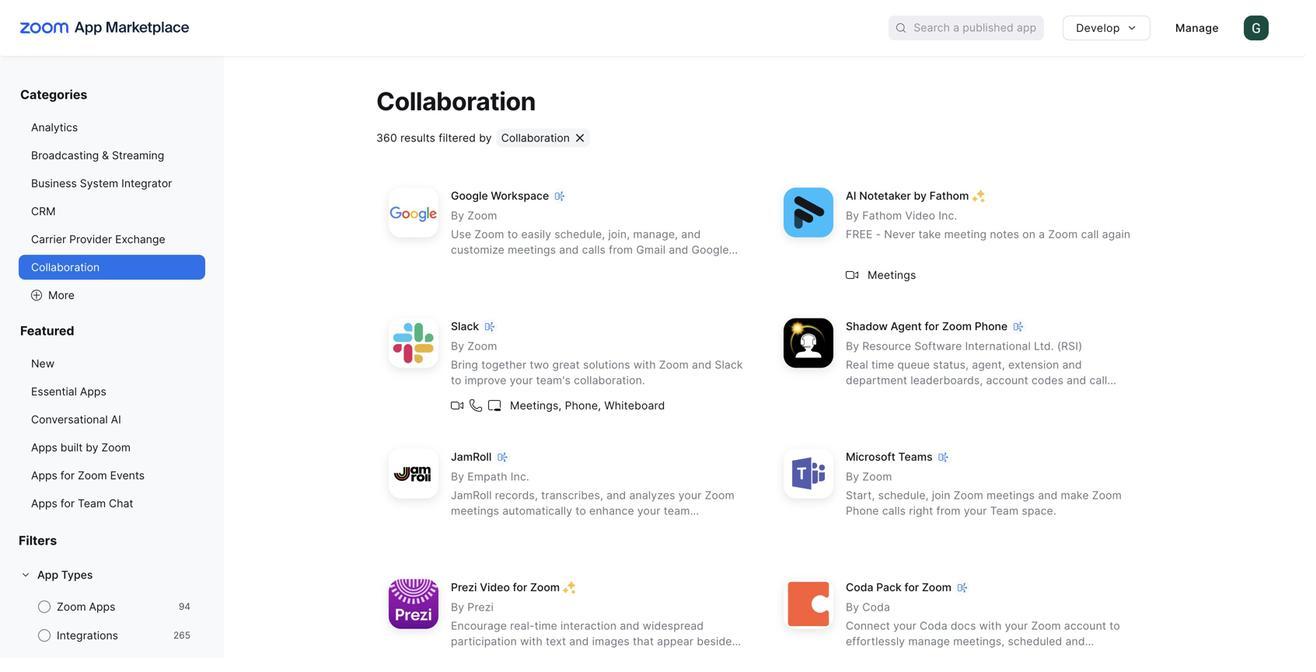 Task type: locate. For each thing, give the bounding box(es) containing it.
apps down apps built by zoom
[[31, 469, 57, 482]]

call
[[1081, 228, 1099, 241], [1090, 374, 1108, 387]]

0 vertical spatial schedule,
[[555, 228, 605, 241]]

team
[[78, 497, 106, 510], [990, 505, 1019, 518]]

1 vertical spatial meetings
[[987, 489, 1035, 502]]

by up connect
[[846, 601, 859, 614]]

business system integrator
[[31, 177, 172, 190]]

0 vertical spatial calls
[[582, 243, 606, 256]]

for down apps for zoom events
[[60, 497, 75, 510]]

collaboration for the collaboration button
[[501, 131, 570, 145]]

1 horizontal spatial slack
[[715, 358, 743, 372]]

zoom inside "link"
[[101, 441, 131, 455]]

meetings
[[868, 269, 916, 282]]

your down analyzes
[[637, 505, 661, 518]]

apps for apps for team chat
[[31, 497, 57, 510]]

1 vertical spatial coda
[[863, 601, 890, 614]]

zoom
[[468, 209, 497, 222], [475, 228, 504, 241], [1048, 228, 1078, 241], [942, 320, 972, 333], [468, 340, 497, 353], [659, 358, 689, 372], [101, 441, 131, 455], [78, 469, 107, 482], [863, 470, 892, 484], [705, 489, 735, 502], [954, 489, 984, 502], [1092, 489, 1122, 502], [530, 581, 560, 594], [922, 581, 952, 594], [57, 601, 86, 614], [1031, 620, 1061, 633]]

real
[[846, 358, 868, 372]]

your inside by zoom bring together two great solutions with zoom and slack to improve your team's collaboration.
[[510, 374, 533, 387]]

featured
[[20, 323, 74, 339]]

collaboration for collaboration link at the top of the page
[[31, 261, 100, 274]]

your up the manage
[[894, 620, 917, 633]]

2 horizontal spatial meetings
[[987, 489, 1035, 502]]

your
[[510, 374, 533, 387], [679, 489, 702, 502], [637, 505, 661, 518], [964, 505, 987, 518], [894, 620, 917, 633], [1005, 620, 1028, 633]]

0 vertical spatial slack
[[451, 320, 479, 333]]

1 vertical spatial collaboration
[[501, 131, 570, 145]]

0 vertical spatial jamroll
[[451, 450, 492, 464]]

2 vertical spatial collaboration
[[31, 261, 100, 274]]

for down built
[[60, 469, 75, 482]]

1 horizontal spatial team
[[990, 505, 1019, 518]]

banner
[[0, 0, 1306, 56]]

2 vertical spatial with
[[520, 635, 543, 648]]

0 horizontal spatial inc.
[[511, 470, 529, 484]]

inc.
[[939, 209, 958, 222], [511, 470, 529, 484]]

with inside by zoom bring together two great solutions with zoom and slack to improve your team's collaboration.
[[634, 358, 656, 372]]

coda left pack
[[846, 581, 874, 594]]

phone
[[975, 320, 1008, 333], [846, 505, 879, 518]]

0 vertical spatial with
[[634, 358, 656, 372]]

inc. up "records,"
[[511, 470, 529, 484]]

categories
[[20, 87, 87, 102]]

zoom inside 'by coda connect your coda docs with your zoom account to effortlessly manage meetings, scheduled and recordings'
[[1031, 620, 1061, 633]]

1 horizontal spatial phone
[[975, 320, 1008, 333]]

team down analyzes
[[664, 505, 690, 518]]

analytics
[[31, 121, 78, 134]]

by inside by fathom video inc. free - never take meeting notes on a zoom call again
[[846, 209, 859, 222]]

0 horizontal spatial phone
[[846, 505, 879, 518]]

collaboration
[[451, 520, 519, 533]]

0 horizontal spatial meetings
[[451, 505, 499, 518]]

ai inside conversational ai "link"
[[111, 413, 121, 427]]

zoom up scheduled
[[1031, 620, 1061, 633]]

carrier provider exchange link
[[19, 227, 205, 252]]

two
[[530, 358, 549, 372]]

start,
[[846, 489, 875, 502]]

1 vertical spatial from
[[937, 505, 961, 518]]

0 vertical spatial collaboration
[[376, 86, 536, 116]]

0 vertical spatial account
[[986, 374, 1029, 387]]

inc. up meeting
[[939, 209, 958, 222]]

zoom right analyzes
[[705, 489, 735, 502]]

by up the bring
[[451, 340, 464, 353]]

phone up international
[[975, 320, 1008, 333]]

zoom down types
[[57, 601, 86, 614]]

your down together
[[510, 374, 533, 387]]

free
[[846, 228, 873, 241]]

jamroll down empath
[[451, 489, 492, 502]]

zoom up whiteboard
[[659, 358, 689, 372]]

0 vertical spatial fathom
[[930, 189, 969, 202]]

team inside by zoom start, schedule, join zoom meetings and make zoom phone calls right from your team space.
[[990, 505, 1019, 518]]

zoom right make
[[1092, 489, 1122, 502]]

call right "codes"
[[1090, 374, 1108, 387]]

google workspace
[[451, 189, 549, 202]]

leaderboards,
[[911, 374, 983, 387]]

0 horizontal spatial fathom
[[863, 209, 902, 222]]

real-
[[510, 620, 535, 633]]

search a published app element
[[889, 16, 1044, 40]]

by inside the apps built by zoom "link"
[[86, 441, 98, 455]]

meetings down easily
[[508, 243, 556, 256]]

by fathom video inc. free - never take meeting notes on a zoom call again
[[846, 209, 1131, 241]]

and inside 'by coda connect your coda docs with your zoom account to effortlessly manage meetings, scheduled and recordings'
[[1066, 635, 1085, 648]]

for for shadow
[[925, 320, 939, 333]]

0 horizontal spatial time
[[535, 620, 558, 633]]

calls left right at the right bottom of the page
[[882, 505, 906, 518]]

apps for team chat
[[31, 497, 133, 510]]

by inside by prezi encourage real-time interaction and widespread participation with text and images that appear beside you
[[451, 601, 464, 614]]

by
[[479, 131, 492, 145], [914, 189, 927, 202], [86, 441, 98, 455]]

1 vertical spatial team
[[588, 520, 614, 533]]

0 vertical spatial meetings
[[508, 243, 556, 256]]

1 horizontal spatial video
[[905, 209, 936, 222]]

from down join,
[[609, 243, 633, 256]]

1 horizontal spatial with
[[634, 358, 656, 372]]

and
[[681, 228, 701, 241], [559, 243, 579, 256], [669, 243, 689, 256], [692, 358, 712, 372], [1063, 358, 1082, 372], [1067, 374, 1087, 387], [607, 489, 626, 502], [1038, 489, 1058, 502], [565, 520, 585, 533], [620, 620, 640, 633], [569, 635, 589, 648], [1066, 635, 1085, 648]]

for up real-
[[513, 581, 527, 594]]

apps inside "link"
[[31, 441, 57, 455]]

interaction
[[561, 620, 617, 633]]

coda pack for zoom
[[846, 581, 952, 594]]

essential
[[31, 385, 77, 399]]

and inside by zoom bring together two great solutions with zoom and slack to improve your team's collaboration.
[[692, 358, 712, 372]]

by for by fathom video inc. free - never take meeting notes on a zoom call again
[[846, 209, 859, 222]]

analytics link
[[19, 115, 205, 140]]

by inside 'by coda connect your coda docs with your zoom account to effortlessly manage meetings, scheduled and recordings'
[[846, 601, 859, 614]]

1 vertical spatial ai
[[111, 413, 121, 427]]

resource
[[863, 340, 912, 353]]

apps for zoom events link
[[19, 463, 205, 488]]

1 vertical spatial call
[[1090, 374, 1108, 387]]

to inside 'by coda connect your coda docs with your zoom account to effortlessly manage meetings, scheduled and recordings'
[[1110, 620, 1120, 633]]

by up the start,
[[846, 470, 859, 484]]

265
[[173, 630, 191, 642]]

0 horizontal spatial calls
[[582, 243, 606, 256]]

meetings inside by zoom start, schedule, join zoom meetings and make zoom phone calls right from your team space.
[[987, 489, 1035, 502]]

agent,
[[972, 358, 1005, 372]]

schedule, inside by zoom start, schedule, join zoom meetings and make zoom phone calls right from your team space.
[[878, 489, 929, 502]]

1 horizontal spatial account
[[1064, 620, 1107, 633]]

google up the use
[[451, 189, 488, 202]]

time inside by prezi encourage real-time interaction and widespread participation with text and images that appear beside you
[[535, 620, 558, 633]]

zoom up the bring
[[468, 340, 497, 353]]

meetings,
[[510, 399, 562, 412]]

team down enhance
[[588, 520, 614, 533]]

1 vertical spatial account
[[1064, 620, 1107, 633]]

easily
[[521, 228, 551, 241]]

zoom down conversational ai "link"
[[101, 441, 131, 455]]

1 vertical spatial calls
[[882, 505, 906, 518]]

coda up connect
[[863, 601, 890, 614]]

1 vertical spatial video
[[480, 581, 510, 594]]

0 vertical spatial time
[[872, 358, 894, 372]]

2 vertical spatial meetings
[[451, 505, 499, 518]]

0 horizontal spatial team
[[588, 520, 614, 533]]

jamroll up empath
[[451, 450, 492, 464]]

notes
[[990, 228, 1020, 241]]

with up meetings, at the right of page
[[980, 620, 1002, 633]]

by inside by zoom use zoom to easily schedule, join, manage, and customize meetings and calls from gmail and google calendar.
[[451, 209, 464, 222]]

1 horizontal spatial time
[[872, 358, 894, 372]]

fathom up -
[[863, 209, 902, 222]]

business
[[31, 177, 77, 190]]

meetings,
[[953, 635, 1005, 648]]

1 horizontal spatial inc.
[[939, 209, 958, 222]]

time up "department"
[[872, 358, 894, 372]]

collaboration up workspace
[[501, 131, 570, 145]]

2 jamroll from the top
[[451, 489, 492, 502]]

calendar.
[[451, 259, 501, 272]]

team down apps for zoom events
[[78, 497, 106, 510]]

ai left notetaker at the right top of page
[[846, 189, 857, 202]]

by inside by zoom bring together two great solutions with zoom and slack to improve your team's collaboration.
[[451, 340, 464, 353]]

for inside the apps for team chat link
[[60, 497, 75, 510]]

google inside by zoom use zoom to easily schedule, join, manage, and customize meetings and calls from gmail and google calendar.
[[692, 243, 729, 256]]

0 vertical spatial call
[[1081, 228, 1099, 241]]

1 horizontal spatial google
[[692, 243, 729, 256]]

0 vertical spatial from
[[609, 243, 633, 256]]

1 vertical spatial fathom
[[863, 209, 902, 222]]

collaboration up more in the left top of the page
[[31, 261, 100, 274]]

by up encourage
[[451, 601, 464, 614]]

by right filtered
[[479, 131, 492, 145]]

1 horizontal spatial ai
[[846, 189, 857, 202]]

microsoft
[[846, 450, 896, 464]]

for inside 'apps for zoom events' link
[[60, 469, 75, 482]]

1 horizontal spatial from
[[937, 505, 961, 518]]

ai down essential apps link
[[111, 413, 121, 427]]

2 horizontal spatial with
[[980, 620, 1002, 633]]

crm link
[[19, 199, 205, 224]]

1 horizontal spatial meetings
[[508, 243, 556, 256]]

phone,
[[565, 399, 601, 412]]

1 vertical spatial inc.
[[511, 470, 529, 484]]

2 horizontal spatial by
[[914, 189, 927, 202]]

by for by zoom bring together two great solutions with zoom and slack to improve your team's collaboration.
[[451, 340, 464, 353]]

time
[[872, 358, 894, 372], [535, 620, 558, 633]]

by inside by zoom start, schedule, join zoom meetings and make zoom phone calls right from your team space.
[[846, 470, 859, 484]]

by inside by empath inc. jamroll records, transcribes, and analyzes your zoom meetings automatically to enhance your team collaboration in sales and team meetings.
[[451, 470, 464, 484]]

apps up filters
[[31, 497, 57, 510]]

1 vertical spatial google
[[692, 243, 729, 256]]

0 vertical spatial video
[[905, 209, 936, 222]]

by inside by resource software international ltd. (rsi) real time queue status, agent, extension and department leaderboards, account codes and call disposition.
[[846, 340, 859, 353]]

0 horizontal spatial schedule,
[[555, 228, 605, 241]]

0 vertical spatial coda
[[846, 581, 874, 594]]

shadow agent for zoom phone
[[846, 320, 1008, 333]]

call left again
[[1081, 228, 1099, 241]]

conversational
[[31, 413, 108, 427]]

docs
[[951, 620, 976, 633]]

zoom right 'a'
[[1048, 228, 1078, 241]]

meetings up space.
[[987, 489, 1035, 502]]

0 horizontal spatial google
[[451, 189, 488, 202]]

notetaker
[[859, 189, 911, 202]]

apps built by zoom
[[31, 441, 131, 455]]

2 vertical spatial by
[[86, 441, 98, 455]]

1 vertical spatial schedule,
[[878, 489, 929, 502]]

collaboration inside button
[[501, 131, 570, 145]]

by prezi encourage real-time interaction and widespread participation with text and images that appear beside you
[[451, 601, 732, 659]]

fathom up meeting
[[930, 189, 969, 202]]

1 vertical spatial time
[[535, 620, 558, 633]]

0 horizontal spatial account
[[986, 374, 1029, 387]]

meeting
[[944, 228, 987, 241]]

1 horizontal spatial calls
[[882, 505, 906, 518]]

make
[[1061, 489, 1089, 502]]

1 vertical spatial prezi
[[468, 601, 494, 614]]

gmail
[[636, 243, 666, 256]]

results
[[400, 131, 436, 145]]

apps left built
[[31, 441, 57, 455]]

apps up conversational ai
[[80, 385, 106, 399]]

schedule, left join,
[[555, 228, 605, 241]]

meetings
[[508, 243, 556, 256], [987, 489, 1035, 502], [451, 505, 499, 518]]

from inside by zoom start, schedule, join zoom meetings and make zoom phone calls right from your team space.
[[937, 505, 961, 518]]

by resource software international ltd. (rsi) real time queue status, agent, extension and department leaderboards, account codes and call disposition.
[[846, 340, 1108, 403]]

0 vertical spatial google
[[451, 189, 488, 202]]

team left space.
[[990, 505, 1019, 518]]

to
[[508, 228, 518, 241], [451, 374, 462, 387], [576, 505, 586, 518], [1110, 620, 1120, 633]]

calls inside by zoom start, schedule, join zoom meetings and make zoom phone calls right from your team space.
[[882, 505, 906, 518]]

sales
[[535, 520, 562, 533]]

essential apps link
[[19, 379, 205, 404]]

phone down the start,
[[846, 505, 879, 518]]

0 vertical spatial by
[[479, 131, 492, 145]]

by up the use
[[451, 209, 464, 222]]

by for ai notetaker by fathom
[[914, 189, 927, 202]]

your right right at the right bottom of the page
[[964, 505, 987, 518]]

apps up integrations
[[89, 601, 115, 614]]

0 horizontal spatial ai
[[111, 413, 121, 427]]

94
[[179, 601, 191, 613]]

by up free
[[846, 209, 859, 222]]

1 horizontal spatial schedule,
[[878, 489, 929, 502]]

0 vertical spatial team
[[664, 505, 690, 518]]

0 vertical spatial ai
[[846, 189, 857, 202]]

google right gmail
[[692, 243, 729, 256]]

from down join
[[937, 505, 961, 518]]

schedule, up right at the right bottom of the page
[[878, 489, 929, 502]]

video
[[905, 209, 936, 222], [480, 581, 510, 594]]

collaboration up filtered
[[376, 86, 536, 116]]

types
[[61, 569, 93, 582]]

apps for apps built by zoom
[[31, 441, 57, 455]]

recordings
[[846, 651, 902, 659]]

widespread
[[643, 620, 704, 633]]

0 horizontal spatial from
[[609, 243, 633, 256]]

by right notetaker at the right top of page
[[914, 189, 927, 202]]

for for prezi
[[513, 581, 527, 594]]

account inside by resource software international ltd. (rsi) real time queue status, agent, extension and department leaderboards, account codes and call disposition.
[[986, 374, 1029, 387]]

1 vertical spatial phone
[[846, 505, 879, 518]]

1 vertical spatial jamroll
[[451, 489, 492, 502]]

collaboration button
[[497, 129, 590, 147]]

together
[[481, 358, 527, 372]]

system
[[80, 177, 118, 190]]

prezi inside by prezi encourage real-time interaction and widespread participation with text and images that appear beside you
[[468, 601, 494, 614]]

by for by coda connect your coda docs with your zoom account to effortlessly manage meetings, scheduled and recordings
[[846, 601, 859, 614]]

for up software
[[925, 320, 939, 333]]

calls left gmail
[[582, 243, 606, 256]]

video up encourage
[[480, 581, 510, 594]]

zoom up docs
[[922, 581, 952, 594]]

by up real at the bottom right of page
[[846, 340, 859, 353]]

0 horizontal spatial by
[[86, 441, 98, 455]]

by zoom bring together two great solutions with zoom and slack to improve your team's collaboration.
[[451, 340, 743, 387]]

2 vertical spatial coda
[[920, 620, 948, 633]]

zoom apps
[[57, 601, 115, 614]]

1 vertical spatial by
[[914, 189, 927, 202]]

meetings.
[[617, 520, 669, 533]]

with inside by prezi encourage real-time interaction and widespread participation with text and images that appear beside you
[[520, 635, 543, 648]]

for right pack
[[905, 581, 919, 594]]

events
[[110, 469, 145, 482]]

coda up the manage
[[920, 620, 948, 633]]

collaboration
[[376, 86, 536, 116], [501, 131, 570, 145], [31, 261, 100, 274]]

by left empath
[[451, 470, 464, 484]]

1 horizontal spatial fathom
[[930, 189, 969, 202]]

manage
[[1176, 21, 1219, 35]]

with down real-
[[520, 635, 543, 648]]

1 vertical spatial with
[[980, 620, 1002, 633]]

appear
[[657, 635, 694, 648]]

time up text
[[535, 620, 558, 633]]

account
[[986, 374, 1029, 387], [1064, 620, 1107, 633]]

queue
[[898, 358, 930, 372]]

with right solutions
[[634, 358, 656, 372]]

1 vertical spatial slack
[[715, 358, 743, 372]]

0 horizontal spatial with
[[520, 635, 543, 648]]

new link
[[19, 351, 205, 376]]

video up take
[[905, 209, 936, 222]]

by right built
[[86, 441, 98, 455]]

zoom up customize
[[475, 228, 504, 241]]

by for apps built by zoom
[[86, 441, 98, 455]]

meetings up collaboration
[[451, 505, 499, 518]]

0 vertical spatial inc.
[[939, 209, 958, 222]]



Task type: vqa. For each thing, say whether or not it's contained in the screenshot.
the features
no



Task type: describe. For each thing, give the bounding box(es) containing it.
extension
[[1009, 358, 1059, 372]]

inc. inside by empath inc. jamroll records, transcribes, and analyzes your zoom meetings automatically to enhance your team collaboration in sales and team meetings.
[[511, 470, 529, 484]]

zoom inside by empath inc. jamroll records, transcribes, and analyzes your zoom meetings automatically to enhance your team collaboration in sales and team meetings.
[[705, 489, 735, 502]]

use
[[451, 228, 471, 241]]

chat
[[109, 497, 133, 510]]

by for by prezi encourage real-time interaction and widespread participation with text and images that appear beside you
[[451, 601, 464, 614]]

prezi video for zoom
[[451, 581, 560, 594]]

participation
[[451, 635, 517, 648]]

take
[[919, 228, 941, 241]]

exchange
[[115, 233, 165, 246]]

space.
[[1022, 505, 1057, 518]]

on
[[1023, 228, 1036, 241]]

connect
[[846, 620, 890, 633]]

carrier provider exchange
[[31, 233, 165, 246]]

calls inside by zoom use zoom to easily schedule, join, manage, and customize meetings and calls from gmail and google calendar.
[[582, 243, 606, 256]]

encourage
[[451, 620, 507, 633]]

join,
[[608, 228, 630, 241]]

enhance
[[589, 505, 634, 518]]

effortlessly
[[846, 635, 905, 648]]

&
[[102, 149, 109, 162]]

0 horizontal spatial video
[[480, 581, 510, 594]]

zoom up real-
[[530, 581, 560, 594]]

0 horizontal spatial team
[[78, 497, 106, 510]]

from inside by zoom use zoom to easily schedule, join, manage, and customize meetings and calls from gmail and google calendar.
[[609, 243, 633, 256]]

360 results filtered by
[[376, 131, 492, 145]]

-
[[876, 228, 881, 241]]

analyzes
[[629, 489, 675, 502]]

and inside by zoom start, schedule, join zoom meetings and make zoom phone calls right from your team space.
[[1038, 489, 1058, 502]]

meetings inside by zoom use zoom to easily schedule, join, manage, and customize meetings and calls from gmail and google calendar.
[[508, 243, 556, 256]]

text
[[546, 635, 566, 648]]

meetings, phone, whiteboard
[[510, 399, 665, 412]]

microsoft teams
[[846, 450, 933, 464]]

disposition.
[[846, 389, 906, 403]]

app
[[37, 569, 58, 582]]

shadow
[[846, 320, 888, 333]]

manage,
[[633, 228, 678, 241]]

develop
[[1076, 21, 1120, 35]]

jamroll inside by empath inc. jamroll records, transcribes, and analyzes your zoom meetings automatically to enhance your team collaboration in sales and team meetings.
[[451, 489, 492, 502]]

solutions
[[583, 358, 630, 372]]

phone inside by zoom start, schedule, join zoom meetings and make zoom phone calls right from your team space.
[[846, 505, 879, 518]]

schedule, inside by zoom use zoom to easily schedule, join, manage, and customize meetings and calls from gmail and google calendar.
[[555, 228, 605, 241]]

by zoom use zoom to easily schedule, join, manage, and customize meetings and calls from gmail and google calendar.
[[451, 209, 729, 272]]

apps for team chat link
[[19, 491, 205, 516]]

broadcasting & streaming
[[31, 149, 164, 162]]

video inside by fathom video inc. free - never take meeting notes on a zoom call again
[[905, 209, 936, 222]]

by for by zoom use zoom to easily schedule, join, manage, and customize meetings and calls from gmail and google calendar.
[[451, 209, 464, 222]]

call inside by resource software international ltd. (rsi) real time queue status, agent, extension and department leaderboards, account codes and call disposition.
[[1090, 374, 1108, 387]]

slack inside by zoom bring together two great solutions with zoom and slack to improve your team's collaboration.
[[715, 358, 743, 372]]

conversational ai
[[31, 413, 121, 427]]

more
[[48, 289, 75, 302]]

crm
[[31, 205, 56, 218]]

1 horizontal spatial by
[[479, 131, 492, 145]]

business system integrator link
[[19, 171, 205, 196]]

to inside by zoom bring together two great solutions with zoom and slack to improve your team's collaboration.
[[451, 374, 462, 387]]

to inside by empath inc. jamroll records, transcribes, and analyzes your zoom meetings automatically to enhance your team collaboration in sales and team meetings.
[[576, 505, 586, 518]]

a
[[1039, 228, 1045, 241]]

beside
[[697, 635, 732, 648]]

zoom right join
[[954, 489, 984, 502]]

workspace
[[491, 189, 549, 202]]

new
[[31, 357, 54, 371]]

provider
[[69, 233, 112, 246]]

built
[[60, 441, 83, 455]]

by for by empath inc. jamroll records, transcribes, and analyzes your zoom meetings automatically to enhance your team collaboration in sales and team meetings.
[[451, 470, 464, 484]]

Search text field
[[914, 17, 1044, 39]]

software
[[915, 340, 962, 353]]

apps for zoom events
[[31, 469, 145, 482]]

for for coda
[[905, 581, 919, 594]]

1 jamroll from the top
[[451, 450, 492, 464]]

zoom up software
[[942, 320, 972, 333]]

department
[[846, 374, 908, 387]]

your up scheduled
[[1005, 620, 1028, 633]]

by for by resource software international ltd. (rsi) real time queue status, agent, extension and department leaderboards, account codes and call disposition.
[[846, 340, 859, 353]]

zoom down microsoft
[[863, 470, 892, 484]]

broadcasting
[[31, 149, 99, 162]]

records,
[[495, 489, 538, 502]]

zoom up apps for team chat
[[78, 469, 107, 482]]

zoom down google workspace
[[468, 209, 497, 222]]

manage
[[908, 635, 950, 648]]

time inside by resource software international ltd. (rsi) real time queue status, agent, extension and department leaderboards, account codes and call disposition.
[[872, 358, 894, 372]]

right
[[909, 505, 933, 518]]

you
[[451, 651, 470, 659]]

call inside by fathom video inc. free - never take meeting notes on a zoom call again
[[1081, 228, 1099, 241]]

great
[[552, 358, 580, 372]]

collaboration link
[[19, 255, 205, 280]]

conversational ai link
[[19, 407, 205, 432]]

with inside 'by coda connect your coda docs with your zoom account to effortlessly manage meetings, scheduled and recordings'
[[980, 620, 1002, 633]]

banner containing develop
[[0, 0, 1306, 56]]

account inside 'by coda connect your coda docs with your zoom account to effortlessly manage meetings, scheduled and recordings'
[[1064, 620, 1107, 633]]

0 horizontal spatial slack
[[451, 320, 479, 333]]

fathom inside by fathom video inc. free - never take meeting notes on a zoom call again
[[863, 209, 902, 222]]

meetings inside by empath inc. jamroll records, transcribes, and analyzes your zoom meetings automatically to enhance your team collaboration in sales and team meetings.
[[451, 505, 499, 518]]

agent
[[891, 320, 922, 333]]

inc. inside by fathom video inc. free - never take meeting notes on a zoom call again
[[939, 209, 958, 222]]

images
[[592, 635, 630, 648]]

0 vertical spatial phone
[[975, 320, 1008, 333]]

filters
[[19, 533, 57, 549]]

app types button
[[19, 563, 205, 588]]

ltd.
[[1034, 340, 1054, 353]]

featured button
[[19, 323, 205, 351]]

zoom inside by fathom video inc. free - never take meeting notes on a zoom call again
[[1048, 228, 1078, 241]]

transcribes,
[[541, 489, 603, 502]]

broadcasting & streaming link
[[19, 143, 205, 168]]

to inside by zoom use zoom to easily schedule, join, manage, and customize meetings and calls from gmail and google calendar.
[[508, 228, 518, 241]]

apps built by zoom link
[[19, 435, 205, 460]]

in
[[522, 520, 532, 533]]

(rsi)
[[1057, 340, 1083, 353]]

apps for apps for zoom events
[[31, 469, 57, 482]]

pack
[[876, 581, 902, 594]]

international
[[965, 340, 1031, 353]]

by for by zoom start, schedule, join zoom meetings and make zoom phone calls right from your team space.
[[846, 470, 859, 484]]

ai notetaker by fathom
[[846, 189, 969, 202]]

integrations
[[57, 629, 118, 643]]

0 vertical spatial prezi
[[451, 581, 477, 594]]

1 horizontal spatial team
[[664, 505, 690, 518]]

develop button
[[1063, 16, 1151, 40]]

categories button
[[19, 87, 205, 115]]

your right analyzes
[[679, 489, 702, 502]]

carrier
[[31, 233, 66, 246]]

your inside by zoom start, schedule, join zoom meetings and make zoom phone calls right from your team space.
[[964, 505, 987, 518]]

integrator
[[121, 177, 172, 190]]



